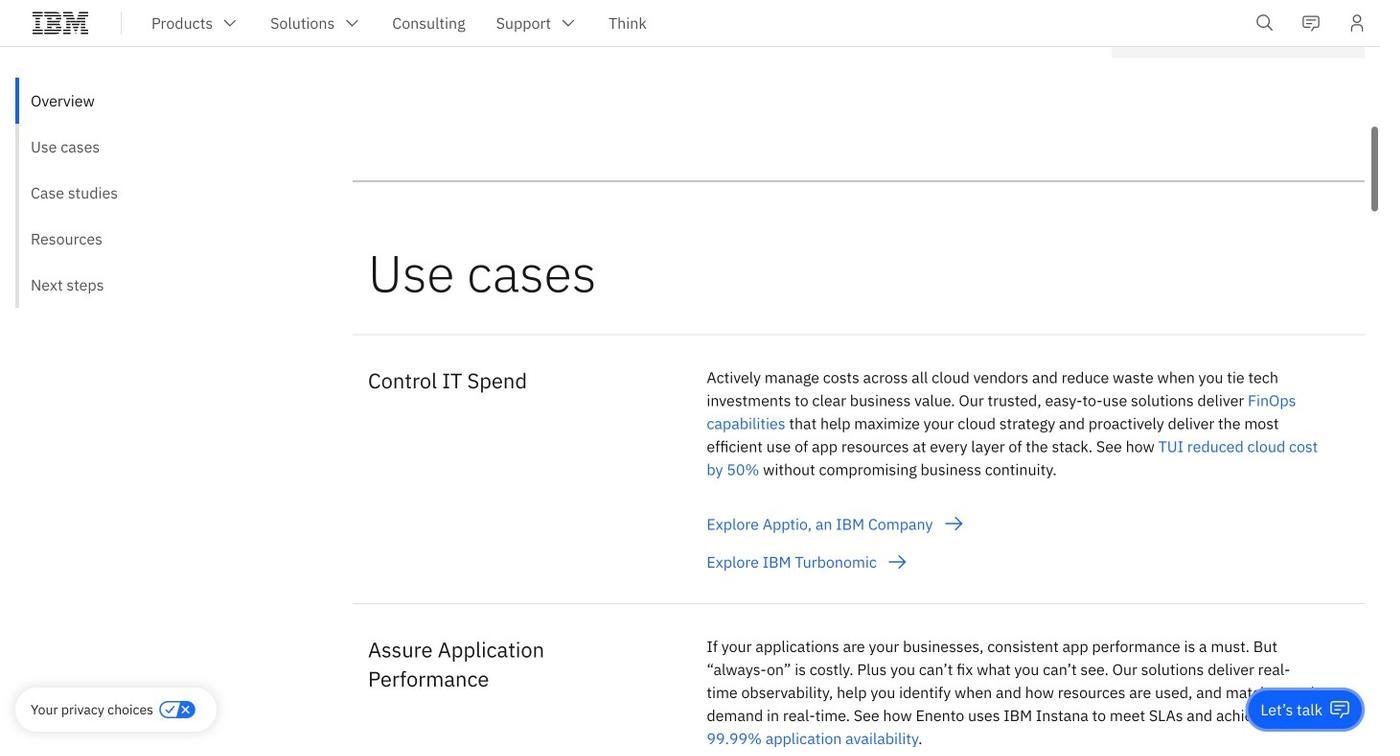 Task type: locate. For each thing, give the bounding box(es) containing it.
let's talk element
[[1261, 699, 1323, 720]]



Task type: describe. For each thing, give the bounding box(es) containing it.
your privacy choices element
[[31, 699, 153, 720]]



